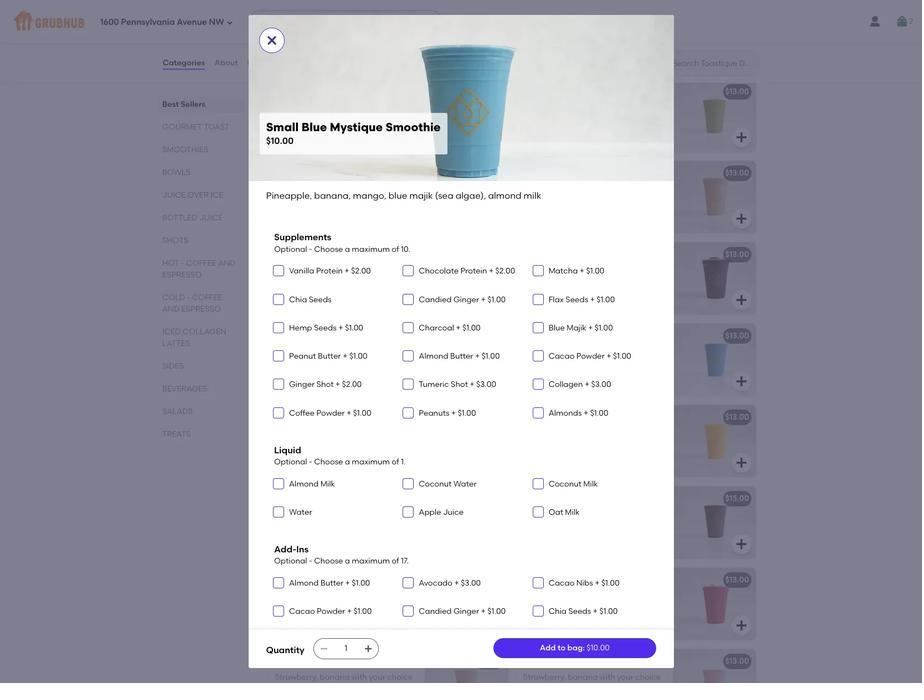 Task type: vqa. For each thing, say whether or not it's contained in the screenshot.
from
no



Task type: locate. For each thing, give the bounding box(es) containing it.
hemp
[[289, 323, 312, 333]]

strawberry, for strawberry banana smoothie small
[[275, 673, 318, 682]]

2 (dragon from the left
[[549, 592, 579, 601]]

coconut
[[419, 480, 452, 489], [549, 480, 582, 489]]

salads
[[162, 407, 193, 417]]

2 machine from the left
[[572, 87, 605, 97]]

3 of from the top
[[392, 557, 399, 566]]

- up almond milk
[[309, 458, 312, 467]]

2 vertical spatial choose
[[314, 557, 343, 566]]

2 horizontal spatial (sea
[[546, 358, 562, 368]]

hot - coffee and espresso
[[162, 259, 235, 280]]

2 vertical spatial maximum
[[352, 557, 390, 566]]

strawberry, banana with your choice for large
[[523, 673, 661, 684]]

1 pitaya (dragon fruit), strawberry, mango, lime, ginger, agave, coconut water from the left
[[275, 592, 412, 623]]

1 green from the left
[[298, 87, 321, 97]]

smoothies
[[266, 54, 338, 68], [162, 145, 208, 155]]

coffee, down "small iced brew smoothie"
[[275, 184, 303, 194]]

coffee, for large
[[523, 187, 551, 196]]

almond down liquid
[[289, 480, 319, 489]]

1 horizontal spatial apple
[[575, 277, 596, 286]]

banana down strawberry banana smoothie small
[[320, 673, 350, 682]]

date, for small iced brew smoothie
[[338, 184, 358, 194]]

1 banana from the left
[[320, 673, 350, 682]]

1 banana, mango, pineapple, spinach, kale, hemp seed, flax seed, coconut water, lime from the left
[[275, 103, 414, 135]]

ginger up 'coffee'
[[289, 380, 315, 390]]

espresso
[[162, 270, 201, 280], [181, 305, 221, 314]]

water up quantity
[[275, 614, 297, 623]]

pitaya down large gingerberry smoothie
[[523, 592, 547, 601]]

almond butter + $1.00 down add-ins optional - choose a maximum of 17. at left bottom
[[289, 579, 370, 588]]

with down strawberry banana smoothie small
[[352, 673, 367, 682]]

pineapple, up add-ins optional - choose a maximum of 17. at left bottom
[[348, 510, 388, 519]]

strawberry, down cacao nibs + $1.00
[[603, 592, 645, 601]]

0 vertical spatial candied ginger + $1.00
[[419, 295, 506, 304]]

large
[[523, 87, 545, 97], [523, 171, 545, 180], [523, 332, 545, 341], [523, 413, 545, 422], [523, 576, 545, 585]]

a inside liquid optional - choose a maximum of 1.
[[345, 458, 350, 467]]

0 vertical spatial best
[[162, 100, 179, 109]]

2 $13.00 from the top
[[726, 169, 749, 178]]

+
[[345, 267, 349, 276], [489, 267, 494, 276], [580, 267, 585, 276], [481, 295, 486, 304], [590, 295, 595, 304], [339, 323, 343, 333], [456, 323, 461, 333], [588, 323, 593, 333], [343, 352, 348, 361], [475, 352, 480, 361], [607, 352, 612, 361], [336, 380, 340, 390], [470, 380, 475, 390], [585, 380, 590, 390], [347, 409, 351, 418], [452, 409, 456, 418], [584, 409, 589, 418], [346, 579, 350, 588], [455, 579, 459, 588], [595, 579, 600, 588], [347, 607, 352, 617], [481, 607, 486, 617], [593, 607, 598, 617]]

choice for small
[[387, 673, 413, 682]]

1 horizontal spatial and
[[218, 259, 235, 268]]

0 horizontal spatial water,
[[275, 125, 298, 135]]

mango,
[[309, 103, 338, 112], [557, 103, 586, 112], [353, 191, 387, 201], [351, 347, 380, 357], [599, 347, 628, 357], [308, 429, 337, 438], [275, 603, 304, 612], [523, 603, 552, 612]]

1 strawberry from the left
[[275, 657, 317, 667]]

4 large from the top
[[523, 413, 545, 422]]

best left seller
[[530, 158, 544, 165]]

algae),
[[456, 191, 486, 201], [315, 358, 342, 368], [564, 358, 590, 368]]

2 protein from the left
[[461, 267, 487, 276]]

2 green from the left
[[547, 87, 571, 97]]

blueberry, spinach, pineapple, chia seeds, flax seeds, lime, almond milk down coconut milk
[[523, 510, 656, 531]]

0 horizontal spatial coffee, banana, date, almond milk
[[275, 184, 406, 194]]

$10.00 for small blue mystique smoothie
[[477, 332, 501, 341]]

shots tab
[[162, 235, 240, 247]]

$13.00 for banana, mango, pineapple, spinach, kale, hemp seed, flax seed, coconut water, lime
[[726, 87, 749, 97]]

banana for small
[[319, 657, 349, 667]]

maximum inside liquid optional - choose a maximum of 1.
[[352, 458, 390, 467]]

lime up "small iced brew smoothie"
[[300, 125, 316, 135]]

maximum left 17.
[[352, 557, 390, 566]]

2 shot from the left
[[451, 380, 468, 390]]

1 maximum from the top
[[352, 245, 390, 254]]

(dragon for large
[[549, 592, 579, 601]]

about
[[215, 58, 238, 68]]

mystique for small blue mystique smoothie
[[317, 332, 351, 341]]

bowls
[[162, 168, 190, 177]]

1 vertical spatial optional
[[274, 458, 307, 467]]

0 horizontal spatial water
[[289, 508, 312, 517]]

$1.00
[[586, 267, 605, 276], [488, 295, 506, 304], [597, 295, 615, 304], [345, 323, 363, 333], [463, 323, 481, 333], [595, 323, 613, 333], [349, 352, 368, 361], [482, 352, 500, 361], [613, 352, 632, 361], [353, 409, 372, 418], [458, 409, 476, 418], [590, 409, 609, 418], [352, 579, 370, 588], [602, 579, 620, 588], [354, 607, 372, 617], [488, 607, 506, 617], [600, 607, 618, 617]]

1 ginger, from the left
[[326, 603, 351, 612]]

1 pitaya from the left
[[275, 592, 299, 601]]

- inside add-ins optional - choose a maximum of 17.
[[309, 557, 312, 566]]

optional inside supplements optional - choose a maximum of 10.
[[274, 245, 307, 254]]

and inside cold - coffee and espresso
[[162, 305, 179, 314]]

2 gingerberry from the left
[[547, 576, 593, 585]]

2 pitaya from the left
[[523, 592, 547, 601]]

treats tab
[[162, 429, 240, 440]]

4 $13.00 from the top
[[726, 332, 749, 341]]

1 horizontal spatial best
[[530, 158, 544, 165]]

espresso inside cold - coffee and espresso
[[181, 305, 221, 314]]

your for large
[[617, 673, 634, 682]]

1 blueberry, from the left
[[374, 266, 411, 275]]

1 vertical spatial water
[[289, 508, 312, 517]]

1 horizontal spatial brew
[[566, 171, 585, 180]]

1 lime from the left
[[300, 125, 316, 135]]

0 horizontal spatial majik
[[275, 358, 295, 368]]

coffee,
[[275, 184, 303, 194], [523, 187, 551, 196]]

choose inside supplements optional - choose a maximum of 10.
[[314, 245, 343, 254]]

a inside supplements optional - choose a maximum of 10.
[[345, 245, 350, 254]]

spinach,
[[382, 103, 414, 112], [630, 103, 662, 112], [314, 510, 346, 519], [563, 510, 594, 519]]

machine
[[323, 87, 356, 97], [572, 87, 605, 97]]

0 vertical spatial almond
[[419, 352, 449, 361]]

juice over ice tab
[[162, 189, 240, 201]]

avocado
[[419, 579, 453, 588]]

almond butter + $1.00 up tumeric shot + $3.00
[[419, 352, 500, 361]]

powder
[[577, 352, 605, 361], [317, 409, 345, 418], [317, 607, 345, 617]]

0 horizontal spatial fruit),
[[333, 592, 353, 601]]

1 horizontal spatial pitaya
[[523, 592, 547, 601]]

gourmet toast
[[162, 122, 229, 132]]

2 juice from the left
[[598, 277, 616, 286]]

small iced brew smoothie image
[[425, 161, 508, 233]]

coffee, for small
[[275, 184, 303, 194]]

small for small gingerberry smoothie
[[275, 576, 296, 585]]

strawberry down add
[[523, 657, 565, 667]]

seeds right flax
[[566, 295, 589, 304]]

strawberry
[[275, 657, 317, 667], [523, 657, 565, 667]]

and for cold - coffee and espresso
[[162, 305, 179, 314]]

1 a from the top
[[345, 245, 350, 254]]

blue inside small blue mystique smoothie $10.00
[[302, 121, 327, 134]]

acai, strawberry, banana, blueberry, cold-pressed apple juice down "small superfruit smoothie"
[[275, 266, 411, 286]]

1 acai, strawberry, banana, blueberry, cold-pressed apple juice from the left
[[275, 266, 411, 286]]

2 blueberry, from the left
[[523, 510, 561, 519]]

1 vertical spatial of
[[392, 458, 399, 467]]

0 horizontal spatial choice
[[387, 673, 413, 682]]

blue for large blue mystique smoothie
[[630, 347, 646, 357]]

1 horizontal spatial coconut
[[549, 480, 582, 489]]

0 horizontal spatial banana, mango, pineapple, spinach, kale, hemp seed, flax seed, coconut water, lime
[[275, 103, 414, 135]]

1 pressed from the left
[[295, 277, 324, 286]]

1 candied from the top
[[419, 295, 452, 304]]

1 gingerberry from the left
[[298, 576, 344, 585]]

1 vertical spatial cacao
[[549, 579, 575, 588]]

apple down vanilla protein + $2.00
[[326, 277, 348, 286]]

smoky chipotle turkey toast image
[[425, 0, 508, 31]]

large gingerberry smoothie image
[[673, 569, 756, 641]]

2 banana from the left
[[568, 673, 598, 682]]

pineapple, up collagen
[[523, 347, 563, 357]]

almond
[[419, 352, 449, 361], [289, 480, 319, 489], [289, 579, 319, 588]]

ginger down avocado + $3.00 at the bottom of page
[[454, 607, 479, 617]]

small for small blue mystique smoothie
[[275, 332, 296, 341]]

0 horizontal spatial iced
[[298, 169, 315, 178]]

1 strawberry, banana with your choice from the left
[[275, 673, 413, 684]]

6 $13.00 from the top
[[726, 494, 749, 504]]

majik
[[567, 323, 587, 333]]

3 optional from the top
[[274, 557, 307, 566]]

acai, left matcha
[[523, 266, 542, 275]]

1 horizontal spatial (sea
[[435, 191, 454, 201]]

pineapple, down the hemp
[[275, 347, 315, 357]]

choice down large
[[636, 673, 661, 682]]

0 horizontal spatial best
[[162, 100, 179, 109]]

2 vertical spatial of
[[392, 557, 399, 566]]

juice
[[162, 191, 186, 200], [199, 213, 223, 223]]

with
[[352, 673, 367, 682], [600, 673, 616, 682]]

2 vertical spatial powder
[[317, 607, 345, 617]]

1 orange from the left
[[298, 413, 327, 422]]

$10.00 for strawberry banana smoothie small
[[477, 657, 501, 667]]

candied ginger + $1.00
[[419, 295, 506, 304], [419, 607, 506, 617]]

lattes
[[162, 339, 190, 349]]

0 horizontal spatial lime
[[300, 125, 316, 135]]

1 large from the top
[[523, 87, 545, 97]]

blueberry, for small superfruit smoothie image
[[374, 266, 411, 275]]

1 horizontal spatial shot
[[451, 380, 468, 390]]

small gingerberry smoothie
[[275, 576, 382, 585]]

1 protein from the left
[[316, 267, 343, 276]]

0 horizontal spatial pitaya
[[275, 592, 299, 601]]

choose
[[314, 245, 343, 254], [314, 458, 343, 467], [314, 557, 343, 566]]

small for small blue mystique smoothie $10.00
[[266, 121, 299, 134]]

beverages
[[162, 385, 207, 394]]

coconut milk
[[549, 480, 598, 489]]

3 $13.00 from the top
[[726, 250, 749, 259]]

water for large
[[523, 614, 545, 623]]

search icon image
[[655, 57, 668, 70]]

choice down small
[[387, 673, 413, 682]]

cold
[[162, 293, 185, 303]]

blue for small blue mystique smoothie $10.00
[[302, 121, 327, 134]]

1 water from the left
[[275, 614, 297, 623]]

1 vertical spatial maximum
[[352, 458, 390, 467]]

banana, mango, pineapple, spinach, kale, hemp seed, flax seed, coconut water, lime down large green machine smoothie on the top of the page
[[523, 103, 662, 135]]

matcha
[[549, 267, 578, 276]]

2 candied ginger + $1.00 from the top
[[419, 607, 506, 617]]

1 horizontal spatial juice
[[199, 213, 223, 223]]

1 horizontal spatial banana, mango, pineapple, spinach, kale, hemp seed, flax seed, coconut water, lime
[[523, 103, 662, 135]]

1 horizontal spatial milk
[[565, 508, 580, 517]]

best
[[162, 100, 179, 109], [530, 158, 544, 165]]

milk for almond milk
[[321, 480, 335, 489]]

cold - coffee and espresso
[[162, 293, 222, 314]]

0 horizontal spatial strawberry, banana with your choice
[[275, 673, 413, 684]]

coffee down "hot - coffee and espresso" tab
[[192, 293, 222, 303]]

1 shot from the left
[[317, 380, 334, 390]]

0 vertical spatial a
[[345, 245, 350, 254]]

maximum for liquid
[[352, 458, 390, 467]]

coffee
[[289, 409, 315, 418]]

1 acai, from the left
[[275, 266, 294, 275]]

choice
[[387, 673, 413, 682], [636, 673, 661, 682]]

chia inside blueberry, spinach, pineapple, chia seeds, flax seeds, lime, almond milk button
[[390, 510, 407, 519]]

svg image
[[487, 10, 500, 23], [896, 15, 909, 28], [265, 34, 278, 47], [275, 268, 282, 274], [487, 294, 500, 307], [275, 325, 282, 331], [405, 353, 412, 360], [535, 353, 542, 360], [487, 375, 500, 389], [735, 375, 748, 389], [275, 381, 282, 388], [405, 381, 412, 388], [535, 381, 542, 388], [535, 410, 542, 417], [275, 481, 282, 487], [405, 481, 412, 487], [275, 509, 282, 516], [535, 509, 542, 516], [735, 538, 748, 551], [405, 580, 412, 587], [535, 580, 542, 587], [405, 608, 412, 615], [535, 608, 542, 615], [735, 620, 748, 633], [320, 645, 328, 654], [364, 645, 373, 654]]

2 cold- from the left
[[523, 277, 543, 286]]

2 acai, strawberry, banana, blueberry, cold-pressed apple juice from the left
[[523, 266, 659, 286]]

2 optional from the top
[[274, 458, 307, 467]]

agave, up liquid optional - choose a maximum of 1.
[[358, 429, 384, 438]]

orange up orange,
[[298, 413, 327, 422]]

1 horizontal spatial smoothies
[[266, 54, 338, 68]]

superfruit
[[298, 250, 336, 259]]

1 horizontal spatial protein
[[461, 267, 487, 276]]

1 horizontal spatial water,
[[523, 125, 546, 135]]

1 horizontal spatial crush
[[578, 413, 601, 422]]

2 vertical spatial a
[[345, 557, 350, 566]]

$13.00 for pineapple, banana, mango, blue majik (sea algae), almond milk
[[726, 332, 749, 341]]

2 water, from the left
[[523, 125, 546, 135]]

pineapple, inside button
[[348, 510, 388, 519]]

1 crush from the left
[[329, 413, 351, 422]]

1 blueberry, spinach, pineapple, chia seeds, flax seeds, lime, almond milk from the left
[[275, 510, 408, 531]]

0 horizontal spatial coffee,
[[275, 184, 303, 194]]

cacao down large blue mystique smoothie
[[549, 352, 575, 361]]

kale, for large
[[523, 114, 541, 124]]

flax
[[340, 114, 354, 124], [588, 114, 602, 124], [301, 521, 314, 531], [549, 521, 562, 531]]

coffee, down best seller
[[523, 187, 551, 196]]

chia for chia seeds + $1.00
[[549, 607, 567, 617]]

peanut
[[289, 352, 316, 361]]

almond down ins
[[289, 579, 319, 588]]

strawberry, banana with your choice down strawberry banana smoothie large
[[523, 673, 661, 684]]

2 blueberry, spinach, pineapple, chia seeds, flax seeds, lime, almond milk from the left
[[523, 510, 656, 531]]

blueberry, spinach, pineapple, chia seeds, flax seeds, lime, almond milk inside button
[[275, 510, 408, 531]]

pineapple, right oat milk
[[596, 510, 637, 519]]

1 vertical spatial and
[[162, 305, 179, 314]]

$2.00
[[351, 267, 371, 276], [496, 267, 515, 276], [342, 380, 362, 390]]

pineapple,
[[340, 103, 380, 112], [588, 103, 628, 112], [348, 510, 388, 519], [596, 510, 637, 519]]

maximum inside add-ins optional - choose a maximum of 17.
[[352, 557, 390, 566]]

0 vertical spatial of
[[392, 245, 399, 254]]

3 seed, from the left
[[566, 114, 587, 124]]

3 large from the top
[[523, 332, 545, 341]]

acai, strawberry, banana, blueberry, cold-pressed apple juice up flax seeds + $1.00 on the top of page
[[523, 266, 659, 286]]

protein
[[316, 267, 343, 276], [461, 267, 487, 276]]

mango, down the small orange crush smoothie
[[308, 429, 337, 438]]

small gingerberry smoothie image
[[425, 569, 508, 641]]

1 choose from the top
[[314, 245, 343, 254]]

banana, mango, pineapple, spinach, kale, hemp seed, flax seed, coconut water, lime for small
[[275, 103, 414, 135]]

apple for large superfruit smoothie image
[[575, 277, 596, 286]]

peanut butter + $1.00
[[289, 352, 368, 361]]

0 horizontal spatial algae),
[[315, 358, 342, 368]]

seeds up hemp seeds + $1.00
[[309, 295, 332, 304]]

cold - coffee and espresso tab
[[162, 292, 240, 315]]

to
[[558, 644, 566, 653]]

iced collagen lattes tab
[[162, 326, 240, 350]]

17.
[[401, 557, 409, 566]]

fruit), for small gingerberry smoothie
[[333, 592, 353, 601]]

your down strawberry banana smoothie large
[[617, 673, 634, 682]]

Search Toastique Dupont Circle search field
[[672, 58, 757, 69]]

$13.00 for acai, strawberry, banana, blueberry, cold-pressed apple juice
[[726, 250, 749, 259]]

of for supplements
[[392, 245, 399, 254]]

coffee, banana, date, almond milk for small iced brew smoothie
[[275, 184, 406, 194]]

large for large orange crush smoothie
[[523, 413, 545, 422]]

1 chia from the left
[[390, 510, 407, 519]]

1 horizontal spatial iced
[[547, 171, 564, 180]]

almond up tumeric
[[419, 352, 449, 361]]

strawberry banana smoothie large image
[[673, 650, 756, 684]]

$3.00 for collagen + $3.00
[[592, 380, 611, 390]]

2 strawberry from the left
[[523, 657, 565, 667]]

2 lime from the left
[[548, 125, 564, 135]]

2 acai, from the left
[[523, 266, 542, 275]]

4 seed, from the left
[[604, 114, 624, 124]]

- up 'small gingerberry smoothie'
[[309, 557, 312, 566]]

2 choice from the left
[[636, 673, 661, 682]]

chia seeds
[[289, 295, 332, 304]]

1 coconut from the left
[[419, 480, 452, 489]]

pressed down matcha
[[543, 277, 573, 286]]

blueberry, spinach, pineapple, chia seeds, flax seeds, lime, almond milk for small purple heart smoothie "image"
[[275, 510, 408, 531]]

acai, down supplements in the left top of the page
[[275, 266, 294, 275]]

2 pitaya (dragon fruit), strawberry, mango, lime, ginger, agave, coconut water from the left
[[523, 592, 661, 623]]

1 vertical spatial espresso
[[181, 305, 221, 314]]

smoothie inside small blue mystique smoothie $10.00
[[386, 121, 441, 134]]

2 hemp from the left
[[543, 114, 565, 124]]

1 candied ginger + $1.00 from the top
[[419, 295, 506, 304]]

1 vertical spatial ginger
[[289, 380, 315, 390]]

0 horizontal spatial water
[[275, 614, 297, 623]]

0 horizontal spatial milk
[[321, 480, 335, 489]]

coffee inside cold - coffee and espresso
[[192, 293, 222, 303]]

blueberry, spinach, pineapple, chia seeds, flax seeds, lime, almond milk
[[275, 510, 408, 531], [523, 510, 656, 531]]

kale,
[[275, 114, 293, 124], [523, 114, 541, 124]]

1 choice from the left
[[387, 673, 413, 682]]

almonds + $1.00
[[549, 409, 609, 418]]

2 strawberry, from the left
[[523, 673, 566, 682]]

bottled juice tab
[[162, 212, 240, 224]]

banana, down large green machine smoothie on the top of the page
[[523, 103, 555, 112]]

blueberry, spinach, pineapple, chia seeds, flax seeds, lime, almond milk up add-ins optional - choose a maximum of 17. at left bottom
[[275, 510, 408, 531]]

pressed for large superfruit smoothie image
[[543, 277, 573, 286]]

2 choose from the top
[[314, 458, 343, 467]]

1 banana from the left
[[319, 657, 349, 667]]

machine for small
[[323, 87, 356, 97]]

maximum left "10."
[[352, 245, 390, 254]]

2 seed, from the left
[[356, 114, 376, 124]]

large for large iced brew smoothie
[[523, 171, 545, 180]]

acai, for large superfruit smoothie image
[[523, 266, 542, 275]]

lime up seller
[[548, 125, 564, 135]]

of inside liquid optional - choose a maximum of 1.
[[392, 458, 399, 467]]

svg image
[[256, 17, 265, 26], [226, 19, 233, 26], [487, 131, 500, 144], [735, 131, 748, 144], [735, 212, 748, 226], [405, 268, 412, 274], [535, 268, 542, 274], [735, 294, 748, 307], [275, 296, 282, 303], [405, 296, 412, 303], [535, 296, 542, 303], [405, 325, 412, 331], [535, 325, 542, 331], [275, 353, 282, 360], [275, 410, 282, 417], [405, 410, 412, 417], [735, 457, 748, 470], [535, 481, 542, 487], [405, 509, 412, 516], [275, 580, 282, 587], [275, 608, 282, 615], [487, 620, 500, 633]]

espresso down hot
[[162, 270, 201, 280]]

1 vertical spatial coffee
[[192, 293, 222, 303]]

blueberry, inside button
[[275, 510, 313, 519]]

juice down ice
[[199, 213, 223, 223]]

mango, up add
[[523, 603, 552, 612]]

1 vertical spatial powder
[[317, 409, 345, 418]]

1 banana, from the left
[[275, 103, 307, 112]]

0 vertical spatial espresso
[[162, 270, 201, 280]]

hot - coffee and espresso tab
[[162, 258, 240, 281]]

1 horizontal spatial strawberry
[[523, 657, 565, 667]]

1 kale, from the left
[[275, 114, 293, 124]]

milk inside button
[[392, 521, 408, 531]]

and down cold
[[162, 305, 179, 314]]

1 horizontal spatial (dragon
[[549, 592, 579, 601]]

1 horizontal spatial machine
[[572, 87, 605, 97]]

8 $13.00 from the top
[[726, 657, 749, 667]]

lime, down the small orange crush smoothie
[[339, 429, 357, 438]]

cacao left nibs at the right of the page
[[549, 579, 575, 588]]

and inside "hot - coffee and espresso"
[[218, 259, 235, 268]]

2 strawberry, banana with your choice from the left
[[523, 673, 661, 684]]

- inside cold - coffee and espresso
[[187, 293, 190, 303]]

coffee powder + $1.00
[[289, 409, 372, 418]]

0 horizontal spatial kale,
[[275, 114, 293, 124]]

strawberry, banana with your choice for small
[[275, 673, 413, 684]]

0 horizontal spatial (dragon
[[301, 592, 331, 601]]

2 a from the top
[[345, 458, 350, 467]]

nw
[[209, 17, 224, 27]]

large orange crush smoothie
[[523, 413, 639, 422]]

1 fruit), from the left
[[333, 592, 353, 601]]

0 horizontal spatial protein
[[316, 267, 343, 276]]

0 horizontal spatial crush
[[329, 413, 351, 422]]

flax up ins
[[301, 521, 314, 531]]

ginger for supplements
[[454, 295, 479, 304]]

majik
[[410, 191, 433, 201], [275, 358, 295, 368], [523, 358, 544, 368]]

$13.00 for strawberry, banana with your choice
[[726, 657, 749, 667]]

2 ginger, from the left
[[574, 603, 600, 612]]

1 machine from the left
[[323, 87, 356, 97]]

mystique inside small blue mystique smoothie $10.00
[[330, 121, 383, 134]]

ginger down chocolate protein + $2.00
[[454, 295, 479, 304]]

lime, up add-ins optional - choose a maximum of 17. at left bottom
[[342, 521, 359, 531]]

2 chia from the left
[[638, 510, 655, 519]]

1 horizontal spatial cacao powder + $1.00
[[549, 352, 632, 361]]

algae), for large blue mystique smoothie
[[564, 358, 590, 368]]

powder up orange, mango, lime, agave, almond milk
[[317, 409, 345, 418]]

pitaya (dragon fruit), strawberry, mango, lime, ginger, agave, coconut water down nibs at the right of the page
[[523, 592, 661, 623]]

strawberry,
[[296, 266, 338, 275], [544, 266, 586, 275], [354, 592, 396, 601], [603, 592, 645, 601]]

water,
[[275, 125, 298, 135], [523, 125, 546, 135]]

collagen
[[549, 380, 583, 390]]

- inside supplements optional - choose a maximum of 10.
[[309, 245, 312, 254]]

juice
[[350, 277, 368, 286], [598, 277, 616, 286]]

$13.00
[[726, 87, 749, 97], [726, 169, 749, 178], [726, 250, 749, 259], [726, 332, 749, 341], [726, 413, 749, 422], [726, 494, 749, 504], [726, 576, 749, 585], [726, 657, 749, 667]]

choose inside liquid optional - choose a maximum of 1.
[[314, 458, 343, 467]]

1 horizontal spatial pitaya (dragon fruit), strawberry, mango, lime, ginger, agave, coconut water
[[523, 592, 661, 623]]

a inside add-ins optional - choose a maximum of 17.
[[345, 557, 350, 566]]

1 apple from the left
[[326, 277, 348, 286]]

blue for small blue mystique smoothie
[[382, 347, 398, 357]]

protein down "small superfruit smoothie"
[[316, 267, 343, 276]]

gingerberry down add-ins optional - choose a maximum of 17. at left bottom
[[298, 576, 344, 585]]

strawberry for strawberry banana smoothie large
[[523, 657, 565, 667]]

2 blueberry, from the left
[[622, 266, 659, 275]]

0 horizontal spatial green
[[298, 87, 321, 97]]

2 banana, mango, pineapple, spinach, kale, hemp seed, flax seed, coconut water, lime from the left
[[523, 103, 662, 135]]

0 vertical spatial optional
[[274, 245, 307, 254]]

0 horizontal spatial shot
[[317, 380, 334, 390]]

2 maximum from the top
[[352, 458, 390, 467]]

1 horizontal spatial acai,
[[523, 266, 542, 275]]

espresso for cold
[[181, 305, 221, 314]]

orange,
[[275, 429, 306, 438]]

0 vertical spatial juice
[[162, 191, 186, 200]]

cacao nibs + $1.00
[[549, 579, 620, 588]]

0 vertical spatial chia
[[289, 295, 307, 304]]

liquid
[[274, 445, 301, 456]]

pitaya for large
[[523, 592, 547, 601]]

maximum
[[352, 245, 390, 254], [352, 458, 390, 467], [352, 557, 390, 566]]

lime for small
[[300, 125, 316, 135]]

pitaya for small
[[275, 592, 299, 601]]

strawberry banana smoothie large
[[523, 657, 664, 667]]

pineapple, for small
[[275, 347, 315, 357]]

choose up vanilla protein + $2.00
[[314, 245, 343, 254]]

- right hot
[[181, 259, 184, 268]]

gingerberry up chia seeds + $1.00
[[547, 576, 593, 585]]

chia for small purple heart smoothie "image"
[[390, 510, 407, 519]]

candied down avocado
[[419, 607, 452, 617]]

(dragon down 'small gingerberry smoothie'
[[301, 592, 331, 601]]

- inside liquid optional - choose a maximum of 1.
[[309, 458, 312, 467]]

pineapple, for small green machine smoothie image
[[340, 103, 380, 112]]

2 candied from the top
[[419, 607, 452, 617]]

small for small superfruit smoothie
[[275, 250, 296, 259]]

pressed
[[295, 277, 324, 286], [543, 277, 573, 286]]

2 coconut from the left
[[549, 480, 582, 489]]

2 kale, from the left
[[523, 114, 541, 124]]

2 fruit), from the left
[[581, 592, 601, 601]]

pitaya (dragon fruit), strawberry, mango, lime, ginger, agave, coconut water for large gingerberry smoothie
[[523, 592, 661, 623]]

optional inside liquid optional - choose a maximum of 1.
[[274, 458, 307, 467]]

7 $13.00 from the top
[[726, 576, 749, 585]]

small for small iced brew smoothie
[[275, 169, 296, 178]]

of inside supplements optional - choose a maximum of 10.
[[392, 245, 399, 254]]

(sea
[[435, 191, 454, 201], [297, 358, 313, 368], [546, 358, 562, 368]]

candied ginger + $1.00 down avocado + $3.00 at the bottom of page
[[419, 607, 506, 617]]

ginger, for large
[[574, 603, 600, 612]]

pineapple, for small purple heart smoothie "image"
[[348, 510, 388, 519]]

water down almond milk
[[289, 508, 312, 517]]

0 horizontal spatial gingerberry
[[298, 576, 344, 585]]

best for best sellers
[[162, 100, 179, 109]]

almonds
[[549, 409, 582, 418]]

$3.00 right collagen
[[592, 380, 611, 390]]

optional down add-
[[274, 557, 307, 566]]

(dragon for small
[[301, 592, 331, 601]]

1 horizontal spatial blueberry, spinach, pineapple, chia seeds, flax seeds, lime, almond milk
[[523, 510, 656, 531]]

date, down large iced brew smoothie
[[586, 187, 606, 196]]

coconut
[[377, 114, 409, 124], [626, 114, 657, 124], [381, 603, 412, 612], [629, 603, 661, 612]]

pineapple, up small blue mystique smoothie $10.00
[[340, 103, 380, 112]]

1 vertical spatial juice
[[199, 213, 223, 223]]

$10.00 for small gingerberry smoothie
[[477, 576, 501, 585]]

with down strawberry banana smoothie large
[[600, 673, 616, 682]]

maximum inside supplements optional - choose a maximum of 10.
[[352, 245, 390, 254]]

0 horizontal spatial strawberry,
[[275, 673, 318, 682]]

2 pressed from the left
[[543, 277, 573, 286]]

with for small
[[352, 673, 367, 682]]

best inside tab
[[162, 100, 179, 109]]

strawberry down quantity
[[275, 657, 317, 667]]

3 a from the top
[[345, 557, 350, 566]]

almond inside orange, mango, lime, agave, almond milk
[[275, 440, 304, 449]]

coconut up apple
[[419, 480, 452, 489]]

shot for tumeric shot
[[451, 380, 468, 390]]

blue for small blue mystique smoothie
[[298, 332, 315, 341]]

orange for large
[[547, 413, 576, 422]]

1 horizontal spatial water
[[523, 614, 545, 623]]

water
[[454, 480, 477, 489], [289, 508, 312, 517]]

seeds down cacao nibs + $1.00
[[569, 607, 591, 617]]

seeds for chia seeds
[[309, 295, 332, 304]]

1 strawberry, from the left
[[275, 673, 318, 682]]

1 horizontal spatial choice
[[636, 673, 661, 682]]

0 horizontal spatial banana
[[319, 657, 349, 667]]

1 cold- from the left
[[275, 277, 295, 286]]

- down supplements in the left top of the page
[[309, 245, 312, 254]]

1 your from the left
[[369, 673, 386, 682]]

cacao powder + $1.00 down 'small gingerberry smoothie'
[[289, 607, 372, 617]]

almond butter + $1.00
[[419, 352, 500, 361], [289, 579, 370, 588]]

banana, mango, pineapple, spinach, kale, hemp seed, flax seed, coconut water, lime down small green machine smoothie
[[275, 103, 414, 135]]

espresso inside "hot - coffee and espresso"
[[162, 270, 201, 280]]

1 vertical spatial cacao powder + $1.00
[[289, 607, 372, 617]]

coffee down shots tab
[[186, 259, 216, 268]]

chia up the hemp
[[289, 295, 307, 304]]

candied ginger + $1.00 down chocolate protein + $2.00
[[419, 295, 506, 304]]

0 horizontal spatial pitaya (dragon fruit), strawberry, mango, lime, ginger, agave, coconut water
[[275, 592, 412, 623]]

crush
[[329, 413, 351, 422], [578, 413, 601, 422]]

of inside add-ins optional - choose a maximum of 17.
[[392, 557, 399, 566]]

0 horizontal spatial cold-
[[275, 277, 295, 286]]

banana, down small green machine smoothie
[[275, 103, 307, 112]]

small inside small blue mystique smoothie $10.00
[[266, 121, 299, 134]]

mystique down flax seeds + $1.00 on the top of page
[[566, 332, 600, 341]]

0 horizontal spatial orange
[[298, 413, 327, 422]]

1 optional from the top
[[274, 245, 307, 254]]

3 maximum from the top
[[352, 557, 390, 566]]

ginger,
[[326, 603, 351, 612], [574, 603, 600, 612]]

2 banana from the left
[[567, 657, 597, 667]]

seeds for chia seeds + $1.00
[[569, 607, 591, 617]]

1 horizontal spatial with
[[600, 673, 616, 682]]

2 apple from the left
[[575, 277, 596, 286]]

blue
[[302, 121, 327, 134], [549, 323, 565, 333], [298, 332, 315, 341], [547, 332, 564, 341]]

candied ginger + $1.00 for supplements
[[419, 295, 506, 304]]

1 of from the top
[[392, 245, 399, 254]]

2 water from the left
[[523, 614, 545, 623]]

-
[[309, 245, 312, 254], [181, 259, 184, 268], [187, 293, 190, 303], [309, 458, 312, 467], [309, 557, 312, 566]]

hemp down large green machine smoothie on the top of the page
[[543, 114, 565, 124]]

coffee inside "hot - coffee and espresso"
[[186, 259, 216, 268]]

large purple heart smoothie image
[[673, 487, 756, 559]]

oat milk
[[549, 508, 580, 517]]

1 horizontal spatial date,
[[586, 187, 606, 196]]

main navigation navigation
[[0, 0, 923, 43]]

crush down collagen + $3.00
[[578, 413, 601, 422]]

smoothies down gourmet
[[162, 145, 208, 155]]

0 horizontal spatial banana,
[[275, 103, 307, 112]]

mango, up quantity
[[275, 603, 304, 612]]

of left 1.
[[392, 458, 399, 467]]

0 horizontal spatial acai,
[[275, 266, 294, 275]]

pineapple, banana, mango, blue majik (sea algae), almond milk
[[266, 191, 541, 201], [275, 347, 398, 368], [523, 347, 646, 368]]

mystique
[[330, 121, 383, 134], [317, 332, 351, 341], [566, 332, 600, 341]]

choose inside add-ins optional - choose a maximum of 17.
[[314, 557, 343, 566]]

0 horizontal spatial brew
[[317, 169, 336, 178]]

0 vertical spatial coffee
[[186, 259, 216, 268]]

1 vertical spatial candied ginger + $1.00
[[419, 607, 506, 617]]

cold-
[[275, 277, 295, 286], [523, 277, 543, 286]]

mango, down large blue mystique smoothie
[[599, 347, 628, 357]]

1 vertical spatial a
[[345, 458, 350, 467]]

1 water, from the left
[[275, 125, 298, 135]]

pineapple, banana, mango, blue majik (sea algae), almond milk down large blue mystique smoothie
[[523, 347, 646, 368]]

$2.00 for chocolate protein + $2.00
[[496, 267, 515, 276]]

banana down strawberry banana smoothie large
[[568, 673, 598, 682]]

2 of from the top
[[392, 458, 399, 467]]

brew for small
[[317, 169, 336, 178]]

0 vertical spatial candied
[[419, 295, 452, 304]]

0 horizontal spatial juice
[[350, 277, 368, 286]]

blue
[[389, 191, 407, 201], [382, 347, 398, 357], [630, 347, 646, 357]]

1 horizontal spatial fruit),
[[581, 592, 601, 601]]

coffee, banana, date, almond milk down large iced brew smoothie
[[523, 187, 654, 196]]

0 horizontal spatial smoothies
[[162, 145, 208, 155]]



Task type: describe. For each thing, give the bounding box(es) containing it.
majik for large blue mystique smoothie
[[523, 358, 544, 368]]

lime, down 'small gingerberry smoothie'
[[306, 603, 324, 612]]

optional for liquid
[[274, 458, 307, 467]]

5 $13.00 from the top
[[726, 413, 749, 422]]

0 horizontal spatial cacao powder + $1.00
[[289, 607, 372, 617]]

supplements
[[274, 232, 332, 243]]

categories button
[[162, 43, 206, 83]]

flax seeds + $1.00
[[549, 295, 615, 304]]

mango, inside orange, mango, lime, agave, almond milk
[[308, 429, 337, 438]]

charcoal + $1.00
[[419, 323, 481, 333]]

small green machine smoothie image
[[425, 80, 508, 152]]

sellers
[[181, 100, 205, 109]]

optional inside add-ins optional - choose a maximum of 17.
[[274, 557, 307, 566]]

large blue mystique smoothie
[[523, 332, 638, 341]]

ice
[[210, 191, 223, 200]]

sides
[[162, 362, 184, 371]]

small superfruit smoothie
[[275, 250, 374, 259]]

bottled
[[162, 213, 197, 223]]

pineapple, down "small iced brew smoothie"
[[266, 191, 312, 201]]

0 vertical spatial smoothies
[[266, 54, 338, 68]]

strawberry banana smoothie small
[[275, 657, 415, 667]]

mango, down "small blue mystique smoothie"
[[351, 347, 380, 357]]

large blue mystique smoothie image
[[673, 324, 756, 396]]

flax down small green machine smoothie
[[340, 114, 354, 124]]

kale, for small
[[275, 114, 293, 124]]

large iced brew smoothie image
[[673, 161, 756, 233]]

apple juice
[[419, 508, 464, 517]]

seeds for hemp seeds + $1.00
[[314, 323, 337, 333]]

spinach, down search icon
[[630, 103, 662, 112]]

large orange crush smoothie image
[[673, 406, 756, 478]]

$3.00 for avocado + $3.00
[[461, 579, 481, 588]]

$10.00 for small iced brew smoothie
[[477, 169, 501, 178]]

chocolate
[[419, 267, 459, 276]]

charcoal
[[419, 323, 454, 333]]

treats
[[162, 430, 191, 439]]

acai, strawberry, banana, blueberry, cold-pressed apple juice for small superfruit smoothie image
[[275, 266, 411, 286]]

oat
[[549, 508, 563, 517]]

with for large
[[600, 673, 616, 682]]

gourmet toast tab
[[162, 121, 240, 133]]

pineapple, banana, mango, blue majik (sea algae), almond milk up "10."
[[266, 191, 541, 201]]

(sea for small blue mystique smoothie
[[297, 358, 313, 368]]

0 vertical spatial powder
[[577, 352, 605, 361]]

strawberry, down 'small gingerberry smoothie'
[[354, 592, 396, 601]]

1600
[[100, 17, 119, 27]]

Input item quantity number field
[[334, 639, 358, 659]]

spinach, up small blue mystique smoothie $10.00
[[382, 103, 414, 112]]

optional for supplements
[[274, 245, 307, 254]]

green for small
[[298, 87, 321, 97]]

best for best seller
[[530, 158, 544, 165]]

matcha + $1.00
[[549, 267, 605, 276]]

mystique for small blue mystique smoothie $10.00
[[330, 121, 383, 134]]

small iced brew smoothie
[[275, 169, 374, 178]]

add
[[540, 644, 556, 653]]

flax
[[549, 295, 564, 304]]

avocado + $3.00
[[419, 579, 481, 588]]

vanilla protein + $2.00
[[289, 267, 371, 276]]

add to bag: $10.00
[[540, 644, 610, 653]]

$2.00 for ginger shot + $2.00
[[342, 380, 362, 390]]

small for small orange crush smoothie
[[275, 413, 296, 422]]

agave, inside orange, mango, lime, agave, almond milk
[[358, 429, 384, 438]]

coconut water
[[419, 480, 477, 489]]

supplements optional - choose a maximum of 10.
[[274, 232, 411, 254]]

date, for large iced brew smoothie
[[586, 187, 606, 196]]

ins
[[296, 545, 309, 555]]

strawberry, up flax
[[544, 266, 586, 275]]

strawberry, down superfruit
[[296, 266, 338, 275]]

large gingerberry smoothie
[[523, 576, 631, 585]]

svg image inside 2 button
[[896, 15, 909, 28]]

best sellers tab
[[162, 99, 240, 110]]

of for liquid
[[392, 458, 399, 467]]

flax down large green machine smoothie on the top of the page
[[588, 114, 602, 124]]

shots
[[162, 236, 188, 245]]

categories
[[163, 58, 205, 68]]

coconut for coconut milk
[[549, 480, 582, 489]]

large for large blue mystique smoothie
[[523, 332, 545, 341]]

candied for supplements
[[419, 295, 452, 304]]

large superfruit smoothie image
[[673, 243, 756, 315]]

milk for oat milk
[[565, 508, 580, 517]]

add-ins optional - choose a maximum of 17.
[[274, 545, 409, 566]]

chia for chia seeds
[[289, 295, 307, 304]]

blueberry, for small purple heart smoothie "image"
[[275, 510, 313, 519]]

1 seed, from the left
[[318, 114, 338, 124]]

choose for supplements
[[314, 245, 343, 254]]

crush for small
[[329, 413, 351, 422]]

bag:
[[568, 644, 585, 653]]

salads tab
[[162, 406, 240, 418]]

candied ginger + $1.00 for add-ins
[[419, 607, 506, 617]]

lime, inside orange, mango, lime, agave, almond milk
[[339, 429, 357, 438]]

smoothies tab
[[162, 144, 240, 156]]

1 horizontal spatial algae),
[[456, 191, 486, 201]]

10.
[[401, 245, 411, 254]]

2 button
[[896, 12, 914, 32]]

espresso for hot
[[162, 270, 201, 280]]

maximum for supplements
[[352, 245, 390, 254]]

your for small
[[369, 673, 386, 682]]

gingerberry for large
[[547, 576, 593, 585]]

plain image
[[673, 0, 756, 31]]

avenue
[[177, 17, 207, 27]]

large for large gingerberry smoothie
[[523, 576, 545, 585]]

large green machine smoothie image
[[673, 80, 756, 152]]

choose for liquid
[[314, 458, 343, 467]]

1 vertical spatial almond
[[289, 480, 319, 489]]

acai, strawberry, banana, blueberry, cold-pressed apple juice for large superfruit smoothie image
[[523, 266, 659, 286]]

ginger shot + $2.00
[[289, 380, 362, 390]]

large iced brew smoothie
[[523, 171, 623, 180]]

small purple heart smoothie image
[[425, 487, 508, 559]]

banana for large
[[568, 673, 598, 682]]

almond inside button
[[361, 521, 390, 531]]

2 vertical spatial almond
[[289, 579, 319, 588]]

strawberry banana smoothie small image
[[425, 650, 508, 684]]

orange, mango, lime, agave, almond milk
[[275, 429, 384, 449]]

seeds for flax seeds + $1.00
[[566, 295, 589, 304]]

agave, for large gingerberry smoothie
[[602, 603, 627, 612]]

agave, for small gingerberry smoothie
[[353, 603, 379, 612]]

fruit), for large gingerberry smoothie
[[581, 592, 601, 601]]

milk for coconut milk
[[584, 480, 598, 489]]

small superfruit smoothie image
[[425, 243, 508, 315]]

mango, down small green machine smoothie
[[309, 103, 338, 112]]

best seller
[[530, 158, 564, 165]]

juice for large superfruit smoothie image
[[598, 277, 616, 286]]

over
[[187, 191, 209, 200]]

small
[[389, 657, 415, 667]]

small green machine smoothie
[[275, 87, 394, 97]]

choice for large
[[636, 673, 661, 682]]

$13.00 for blueberry, spinach, pineapple, chia seeds, flax seeds, lime, almond milk
[[726, 494, 749, 504]]

hemp for large
[[543, 114, 565, 124]]

bowls tab
[[162, 167, 240, 178]]

banana, for large
[[523, 103, 555, 112]]

banana, mango, pineapple, spinach, kale, hemp seed, flax seed, coconut water, lime for large
[[523, 103, 662, 135]]

0 vertical spatial water
[[454, 480, 477, 489]]

1 horizontal spatial majik
[[410, 191, 433, 201]]

add-
[[274, 545, 296, 555]]

3 seeds, from the left
[[523, 521, 547, 531]]

coffee, banana, date, almond milk for large iced brew smoothie
[[523, 187, 654, 196]]

mango, down large green machine smoothie on the top of the page
[[557, 103, 586, 112]]

apple
[[419, 508, 441, 517]]

$3.00 right tumeric
[[477, 380, 496, 390]]

- inside "hot - coffee and espresso"
[[181, 259, 184, 268]]

reviews button
[[247, 43, 279, 83]]

cold- for small superfruit smoothie image
[[275, 277, 295, 286]]

2 seeds, from the left
[[316, 521, 340, 531]]

spinach, down coconut milk
[[563, 510, 594, 519]]

small blue mystique smoothie
[[275, 332, 389, 341]]

1 vertical spatial almond butter + $1.00
[[289, 579, 370, 588]]

coffee for cold
[[192, 293, 222, 303]]

collagen
[[182, 327, 226, 337]]

2
[[909, 17, 914, 26]]

hemp seeds + $1.00
[[289, 323, 363, 333]]

$10.00 inside small blue mystique smoothie $10.00
[[266, 136, 294, 147]]

water, for large
[[523, 125, 546, 135]]

ginger for add-
[[454, 607, 479, 617]]

flax down oat
[[549, 521, 562, 531]]

small orange crush smoothie
[[275, 413, 389, 422]]

juice
[[443, 508, 464, 517]]

chia seeds + $1.00
[[549, 607, 618, 617]]

pennsylvania
[[121, 17, 175, 27]]

algae), for small blue mystique smoothie
[[315, 358, 342, 368]]

cold- for large superfruit smoothie image
[[523, 277, 543, 286]]

liquid optional - choose a maximum of 1.
[[274, 445, 406, 467]]

butter down "small blue mystique smoothie"
[[318, 352, 341, 361]]

$2.00 for vanilla protein + $2.00
[[351, 267, 371, 276]]

toast
[[204, 122, 229, 132]]

small blue mystique smoothie $10.00
[[266, 121, 441, 147]]

butter up tumeric shot + $3.00
[[450, 352, 473, 361]]

green for large
[[547, 87, 571, 97]]

seller
[[546, 158, 564, 165]]

spinach, inside button
[[314, 510, 346, 519]]

bottled juice
[[162, 213, 223, 223]]

butter down add-ins optional - choose a maximum of 17. at left bottom
[[321, 579, 344, 588]]

small orange crush smoothie image
[[425, 406, 508, 478]]

mango, down "small iced brew smoothie"
[[353, 191, 387, 201]]

lime, down coconut milk
[[590, 521, 608, 531]]

blueberry, for large superfruit smoothie image
[[622, 266, 659, 275]]

smoothies inside tab
[[162, 145, 208, 155]]

juice over ice
[[162, 191, 223, 200]]

0 vertical spatial cacao powder + $1.00
[[549, 352, 632, 361]]

collagen + $3.00
[[549, 380, 611, 390]]

coconut for coconut water
[[419, 480, 452, 489]]

sides tab
[[162, 361, 240, 372]]

candied for add-ins
[[419, 607, 452, 617]]

pineapple, for large
[[523, 347, 563, 357]]

apple for small superfruit smoothie image
[[326, 277, 348, 286]]

0 vertical spatial cacao
[[549, 352, 575, 361]]

hot
[[162, 259, 179, 268]]

vanilla
[[289, 267, 314, 276]]

beverages tab
[[162, 383, 240, 395]]

pineapple, for large purple heart smoothie image
[[596, 510, 637, 519]]

gourmet
[[162, 122, 202, 132]]

tumeric shot + $3.00
[[419, 380, 496, 390]]

coffee for hot
[[186, 259, 216, 268]]

banana, for small
[[275, 103, 307, 112]]

1.
[[401, 458, 406, 467]]

peanuts + $1.00
[[419, 409, 476, 418]]

chia for large purple heart smoothie image
[[638, 510, 655, 519]]

about button
[[214, 43, 239, 83]]

best sellers
[[162, 100, 205, 109]]

1 seeds, from the left
[[275, 521, 299, 531]]

strawberry for strawberry banana smoothie small
[[275, 657, 317, 667]]

pineapple, banana, mango, blue majik (sea algae), almond milk for small blue mystique smoothie
[[275, 347, 398, 368]]

blueberry, spinach, pineapple, chia seeds, flax seeds, lime, almond milk button
[[268, 487, 508, 559]]

(sea for large blue mystique smoothie
[[546, 358, 562, 368]]

juice for small superfruit smoothie image
[[350, 277, 368, 286]]

flax inside button
[[301, 521, 314, 531]]

iced for large
[[547, 171, 564, 180]]

lime, down large gingerberry smoothie
[[554, 603, 572, 612]]

lime, inside button
[[342, 521, 359, 531]]

iced
[[162, 327, 181, 337]]

small for small green machine smoothie
[[275, 87, 296, 97]]

large for large green machine smoothie
[[523, 87, 545, 97]]

0 vertical spatial almond butter + $1.00
[[419, 352, 500, 361]]

small blue mystique smoothie image
[[425, 324, 508, 396]]

tumeric
[[419, 380, 449, 390]]

banana for small
[[320, 673, 350, 682]]

banana for large
[[567, 657, 597, 667]]

acai, for small superfruit smoothie image
[[275, 266, 294, 275]]

blue for large blue mystique smoothie
[[547, 332, 564, 341]]

iced collagen lattes
[[162, 327, 226, 349]]

milk inside orange, mango, lime, agave, almond milk
[[306, 440, 321, 449]]

large
[[637, 657, 664, 667]]

blue majik + $1.00
[[549, 323, 613, 333]]

gingerberry for small
[[298, 576, 344, 585]]

4 seeds, from the left
[[564, 521, 588, 531]]

reviews
[[247, 58, 278, 68]]

2 vertical spatial cacao
[[289, 607, 315, 617]]

peanuts
[[419, 409, 450, 418]]



